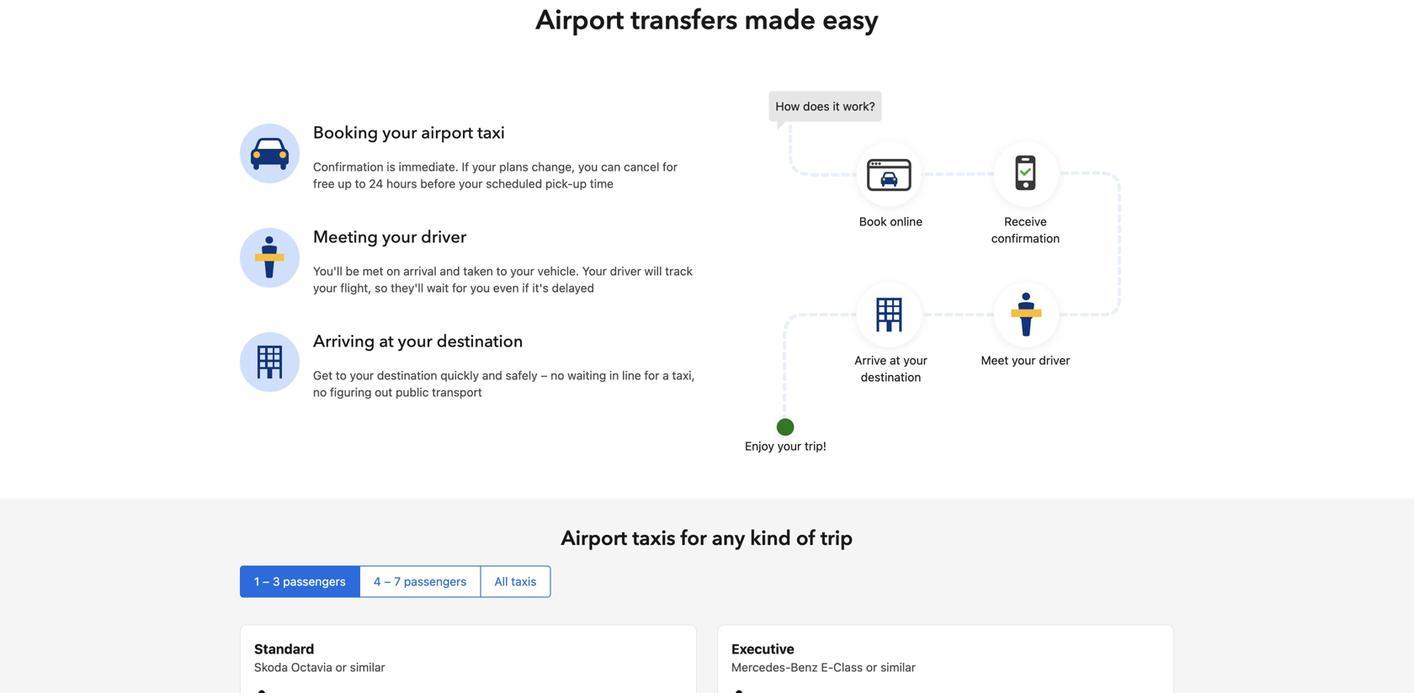 Task type: locate. For each thing, give the bounding box(es) containing it.
0 vertical spatial to
[[355, 177, 366, 191]]

2 similar from the left
[[881, 661, 916, 675]]

1 horizontal spatial similar
[[881, 661, 916, 675]]

– inside get to your destination quickly and safely – no waiting in line for a taxi, no figuring out public transport
[[541, 369, 548, 383]]

taxis up sort results by 'element' in the bottom of the page
[[633, 525, 676, 553]]

arrive at your destination
[[855, 354, 928, 384]]

0 horizontal spatial no
[[313, 386, 327, 400]]

be
[[346, 264, 359, 278]]

if
[[522, 281, 529, 295]]

0 horizontal spatial –
[[263, 575, 270, 589]]

executive mercedes-benz e-class or similar
[[732, 642, 916, 675]]

destination down arrive
[[861, 370, 921, 384]]

1 or from the left
[[336, 661, 347, 675]]

can
[[601, 160, 621, 174]]

0 horizontal spatial at
[[379, 330, 394, 354]]

waiting
[[568, 369, 606, 383]]

mercedes-
[[732, 661, 791, 675]]

2 passengers from the left
[[404, 575, 467, 589]]

passengers for 1 – 3 passengers
[[283, 575, 346, 589]]

7
[[394, 575, 401, 589]]

trip
[[821, 525, 853, 553]]

driver for meet your driver
[[1039, 354, 1071, 368]]

confirmation is immediate. if your plans change, you can cancel for free up to 24 hours before your scheduled pick-up time
[[313, 160, 678, 191]]

airport
[[421, 122, 473, 145]]

1 horizontal spatial you
[[578, 160, 598, 174]]

standard skoda octavia or similar
[[254, 642, 385, 675]]

0 vertical spatial taxis
[[633, 525, 676, 553]]

standard
[[254, 642, 314, 658]]

1 horizontal spatial –
[[384, 575, 391, 589]]

and for arriving at your destination
[[482, 369, 503, 383]]

change,
[[532, 160, 575, 174]]

and left safely
[[482, 369, 503, 383]]

your
[[582, 264, 607, 278]]

for
[[663, 160, 678, 174], [452, 281, 467, 295], [645, 369, 660, 383], [681, 525, 707, 553]]

– right the 1
[[263, 575, 270, 589]]

1 horizontal spatial and
[[482, 369, 503, 383]]

destination up public
[[377, 369, 437, 383]]

enjoy
[[745, 440, 775, 453]]

arriving at your destination
[[313, 330, 523, 354]]

at right arrive
[[890, 354, 901, 368]]

for right "cancel"
[[663, 160, 678, 174]]

for right wait
[[452, 281, 467, 295]]

no left waiting
[[551, 369, 565, 383]]

e-
[[821, 661, 834, 675]]

0 vertical spatial you
[[578, 160, 598, 174]]

driver up arrival
[[421, 226, 467, 249]]

1 horizontal spatial taxis
[[633, 525, 676, 553]]

0 horizontal spatial similar
[[350, 661, 385, 675]]

1 horizontal spatial no
[[551, 369, 565, 383]]

transfers
[[631, 2, 738, 39]]

your right arrive
[[904, 354, 928, 368]]

they'll
[[391, 281, 424, 295]]

destination inside arrive at your destination
[[861, 370, 921, 384]]

0 horizontal spatial or
[[336, 661, 347, 675]]

met
[[363, 264, 384, 278]]

airport transfers made easy
[[536, 2, 879, 39]]

1 passengers from the left
[[283, 575, 346, 589]]

1 horizontal spatial at
[[890, 354, 901, 368]]

– right safely
[[541, 369, 548, 383]]

taxis right all on the bottom of the page
[[511, 575, 537, 589]]

– for 4 – 7 passengers
[[384, 575, 391, 589]]

your
[[382, 122, 417, 145], [472, 160, 496, 174], [459, 177, 483, 191], [382, 226, 417, 249], [511, 264, 535, 278], [313, 281, 337, 295], [398, 330, 433, 354], [904, 354, 928, 368], [1012, 354, 1036, 368], [350, 369, 374, 383], [778, 440, 802, 453]]

get
[[313, 369, 333, 383]]

you inside you'll be met on arrival and taken to your vehicle. your driver will track your flight, so they'll wait for you even if it's delayed
[[470, 281, 490, 295]]

taxis
[[633, 525, 676, 553], [511, 575, 537, 589]]

book online
[[860, 215, 923, 229]]

1 horizontal spatial or
[[866, 661, 878, 675]]

1 vertical spatial taxis
[[511, 575, 537, 589]]

driver inside you'll be met on arrival and taken to your vehicle. your driver will track your flight, so they'll wait for you even if it's delayed
[[610, 264, 642, 278]]

0 vertical spatial and
[[440, 264, 460, 278]]

similar inside executive mercedes-benz e-class or similar
[[881, 661, 916, 675]]

up left time
[[573, 177, 587, 191]]

0 horizontal spatial driver
[[421, 226, 467, 249]]

2 horizontal spatial driver
[[1039, 354, 1071, 368]]

2 vertical spatial driver
[[1039, 354, 1071, 368]]

taxis for airport
[[633, 525, 676, 553]]

driver right the meet
[[1039, 354, 1071, 368]]

0 horizontal spatial up
[[338, 177, 352, 191]]

all taxis
[[495, 575, 537, 589]]

2 or from the left
[[866, 661, 878, 675]]

hours
[[387, 177, 417, 191]]

up down the confirmation at left
[[338, 177, 352, 191]]

0 horizontal spatial taxis
[[511, 575, 537, 589]]

driver for meeting your driver
[[421, 226, 467, 249]]

driver
[[421, 226, 467, 249], [610, 264, 642, 278], [1039, 354, 1071, 368]]

your up figuring
[[350, 369, 374, 383]]

for left a
[[645, 369, 660, 383]]

2 horizontal spatial to
[[496, 264, 507, 278]]

at right "arriving"
[[379, 330, 394, 354]]

airport
[[536, 2, 624, 39], [561, 525, 628, 553]]

0 vertical spatial driver
[[421, 226, 467, 249]]

no
[[551, 369, 565, 383], [313, 386, 327, 400]]

to left 24
[[355, 177, 366, 191]]

class
[[834, 661, 863, 675]]

booking airport taxi image for meeting your driver
[[240, 228, 300, 288]]

1 similar from the left
[[350, 661, 385, 675]]

1 horizontal spatial to
[[355, 177, 366, 191]]

booking airport taxi image for arriving at your destination
[[240, 333, 300, 392]]

to inside you'll be met on arrival and taken to your vehicle. your driver will track your flight, so they'll wait for you even if it's delayed
[[496, 264, 507, 278]]

you down taken at the top left
[[470, 281, 490, 295]]

1 vertical spatial to
[[496, 264, 507, 278]]

your right if
[[472, 160, 496, 174]]

0 horizontal spatial you
[[470, 281, 490, 295]]

you inside confirmation is immediate. if your plans change, you can cancel for free up to 24 hours before your scheduled pick-up time
[[578, 160, 598, 174]]

1 vertical spatial you
[[470, 281, 490, 295]]

and up wait
[[440, 264, 460, 278]]

– left 7
[[384, 575, 391, 589]]

1 vertical spatial and
[[482, 369, 503, 383]]

or
[[336, 661, 347, 675], [866, 661, 878, 675]]

destination up quickly in the left of the page
[[437, 330, 523, 354]]

of
[[796, 525, 816, 553]]

destination inside get to your destination quickly and safely – no waiting in line for a taxi, no figuring out public transport
[[377, 369, 437, 383]]

cancel
[[624, 160, 660, 174]]

or right class
[[866, 661, 878, 675]]

2 horizontal spatial –
[[541, 369, 548, 383]]

and inside get to your destination quickly and safely – no waiting in line for a taxi, no figuring out public transport
[[482, 369, 503, 383]]

1 vertical spatial airport
[[561, 525, 628, 553]]

or right octavia
[[336, 661, 347, 675]]

you
[[578, 160, 598, 174], [470, 281, 490, 295]]

up
[[338, 177, 352, 191], [573, 177, 587, 191]]

all
[[495, 575, 508, 589]]

meet your driver
[[981, 354, 1071, 368]]

get to your destination quickly and safely – no waiting in line for a taxi, no figuring out public transport
[[313, 369, 695, 400]]

destination for get to your destination quickly and safely – no waiting in line for a taxi, no figuring out public transport
[[377, 369, 437, 383]]

to right get
[[336, 369, 347, 383]]

0 horizontal spatial to
[[336, 369, 347, 383]]

1 horizontal spatial driver
[[610, 264, 642, 278]]

24
[[369, 177, 383, 191]]

driver left will
[[610, 264, 642, 278]]

1 vertical spatial driver
[[610, 264, 642, 278]]

1 horizontal spatial up
[[573, 177, 587, 191]]

2 vertical spatial to
[[336, 369, 347, 383]]

taxis inside sort results by 'element'
[[511, 575, 537, 589]]

passengers for 4 – 7 passengers
[[404, 575, 467, 589]]

you up time
[[578, 160, 598, 174]]

quickly
[[441, 369, 479, 383]]

no down get
[[313, 386, 327, 400]]

track
[[665, 264, 693, 278]]

passengers
[[283, 575, 346, 589], [404, 575, 467, 589]]

similar right class
[[881, 661, 916, 675]]

at inside arrive at your destination
[[890, 354, 901, 368]]

plans
[[500, 160, 529, 174]]

and
[[440, 264, 460, 278], [482, 369, 503, 383]]

at
[[379, 330, 394, 354], [890, 354, 901, 368]]

and inside you'll be met on arrival and taken to your vehicle. your driver will track your flight, so they'll wait for you even if it's delayed
[[440, 264, 460, 278]]

in
[[610, 369, 619, 383]]

so
[[375, 281, 388, 295]]

passengers right 7
[[404, 575, 467, 589]]

1 horizontal spatial passengers
[[404, 575, 467, 589]]

octavia
[[291, 661, 332, 675]]

0 horizontal spatial passengers
[[283, 575, 346, 589]]

0 horizontal spatial and
[[440, 264, 460, 278]]

to up even
[[496, 264, 507, 278]]

destination
[[437, 330, 523, 354], [377, 369, 437, 383], [861, 370, 921, 384]]

it's
[[532, 281, 549, 295]]

online
[[890, 215, 923, 229]]

booking airport taxi image
[[769, 91, 1123, 445], [240, 124, 300, 184], [240, 228, 300, 288], [240, 333, 300, 392]]

your up if
[[511, 264, 535, 278]]

at for arriving
[[379, 330, 394, 354]]

airport taxis for any kind of trip
[[561, 525, 853, 553]]

for left any
[[681, 525, 707, 553]]

will
[[645, 264, 662, 278]]

similar
[[350, 661, 385, 675], [881, 661, 916, 675]]

to inside confirmation is immediate. if your plans change, you can cancel for free up to 24 hours before your scheduled pick-up time
[[355, 177, 366, 191]]

–
[[541, 369, 548, 383], [263, 575, 270, 589], [384, 575, 391, 589]]

airport for airport transfers made easy
[[536, 2, 624, 39]]

arrive
[[855, 354, 887, 368]]

to inside get to your destination quickly and safely – no waiting in line for a taxi, no figuring out public transport
[[336, 369, 347, 383]]

passengers right 3
[[283, 575, 346, 589]]

and for meeting your driver
[[440, 264, 460, 278]]

similar right octavia
[[350, 661, 385, 675]]

even
[[493, 281, 519, 295]]

0 vertical spatial airport
[[536, 2, 624, 39]]



Task type: describe. For each thing, give the bounding box(es) containing it.
meeting your driver
[[313, 226, 467, 249]]

enjoy your trip!
[[745, 440, 827, 453]]

your inside get to your destination quickly and safely – no waiting in line for a taxi, no figuring out public transport
[[350, 369, 374, 383]]

destination for arrive at your destination
[[861, 370, 921, 384]]

book
[[860, 215, 887, 229]]

taken
[[463, 264, 493, 278]]

destination for arriving at your destination
[[437, 330, 523, 354]]

how
[[776, 99, 800, 113]]

receive confirmation
[[992, 215, 1060, 245]]

how does it work?
[[776, 99, 875, 113]]

4
[[374, 575, 381, 589]]

your up on
[[382, 226, 417, 249]]

you'll
[[313, 264, 343, 278]]

3
[[273, 575, 280, 589]]

trip!
[[805, 440, 827, 453]]

safely
[[506, 369, 538, 383]]

benz
[[791, 661, 818, 675]]

a
[[663, 369, 669, 383]]

figuring
[[330, 386, 372, 400]]

taxi,
[[672, 369, 695, 383]]

time
[[590, 177, 614, 191]]

any
[[712, 525, 745, 553]]

wait
[[427, 281, 449, 295]]

booking airport taxi image for booking your airport taxi
[[240, 124, 300, 184]]

2 up from the left
[[573, 177, 587, 191]]

made
[[745, 2, 816, 39]]

is
[[387, 160, 396, 174]]

confirmation
[[313, 160, 384, 174]]

out
[[375, 386, 393, 400]]

pick-
[[546, 177, 573, 191]]

free
[[313, 177, 335, 191]]

or inside standard skoda octavia or similar
[[336, 661, 347, 675]]

delayed
[[552, 281, 595, 295]]

1
[[254, 575, 260, 589]]

sort results by element
[[240, 566, 1175, 598]]

at for arrive
[[890, 354, 901, 368]]

flight,
[[340, 281, 372, 295]]

meeting
[[313, 226, 378, 249]]

immediate.
[[399, 160, 459, 174]]

kind
[[750, 525, 791, 553]]

skoda
[[254, 661, 288, 675]]

confirmation
[[992, 232, 1060, 245]]

1 vertical spatial no
[[313, 386, 327, 400]]

vehicle.
[[538, 264, 579, 278]]

your right the meet
[[1012, 354, 1036, 368]]

arrival
[[404, 264, 437, 278]]

taxi
[[478, 122, 505, 145]]

it
[[833, 99, 840, 113]]

your up is
[[382, 122, 417, 145]]

transport
[[432, 386, 482, 400]]

your left trip!
[[778, 440, 802, 453]]

similar inside standard skoda octavia or similar
[[350, 661, 385, 675]]

if
[[462, 160, 469, 174]]

or inside executive mercedes-benz e-class or similar
[[866, 661, 878, 675]]

1 up from the left
[[338, 177, 352, 191]]

scheduled
[[486, 177, 542, 191]]

booking your airport taxi
[[313, 122, 505, 145]]

meet
[[981, 354, 1009, 368]]

before
[[420, 177, 456, 191]]

your down you'll
[[313, 281, 337, 295]]

– for 1 – 3 passengers
[[263, 575, 270, 589]]

taxis for all
[[511, 575, 537, 589]]

on
[[387, 264, 400, 278]]

booking
[[313, 122, 378, 145]]

your inside arrive at your destination
[[904, 354, 928, 368]]

for inside confirmation is immediate. if your plans change, you can cancel for free up to 24 hours before your scheduled pick-up time
[[663, 160, 678, 174]]

arriving
[[313, 330, 375, 354]]

your down if
[[459, 177, 483, 191]]

easy
[[823, 2, 879, 39]]

receive
[[1005, 215, 1047, 229]]

you'll be met on arrival and taken to your vehicle. your driver will track your flight, so they'll wait for you even if it's delayed
[[313, 264, 693, 295]]

executive
[[732, 642, 795, 658]]

work?
[[843, 99, 875, 113]]

for inside get to your destination quickly and safely – no waiting in line for a taxi, no figuring out public transport
[[645, 369, 660, 383]]

your up public
[[398, 330, 433, 354]]

for inside you'll be met on arrival and taken to your vehicle. your driver will track your flight, so they'll wait for you even if it's delayed
[[452, 281, 467, 295]]

0 vertical spatial no
[[551, 369, 565, 383]]

does
[[803, 99, 830, 113]]

airport for airport taxis for any kind of trip
[[561, 525, 628, 553]]

1 – 3 passengers
[[254, 575, 346, 589]]

public
[[396, 386, 429, 400]]

4 – 7 passengers
[[374, 575, 467, 589]]

line
[[622, 369, 641, 383]]



Task type: vqa. For each thing, say whether or not it's contained in the screenshot.
the cancel
yes



